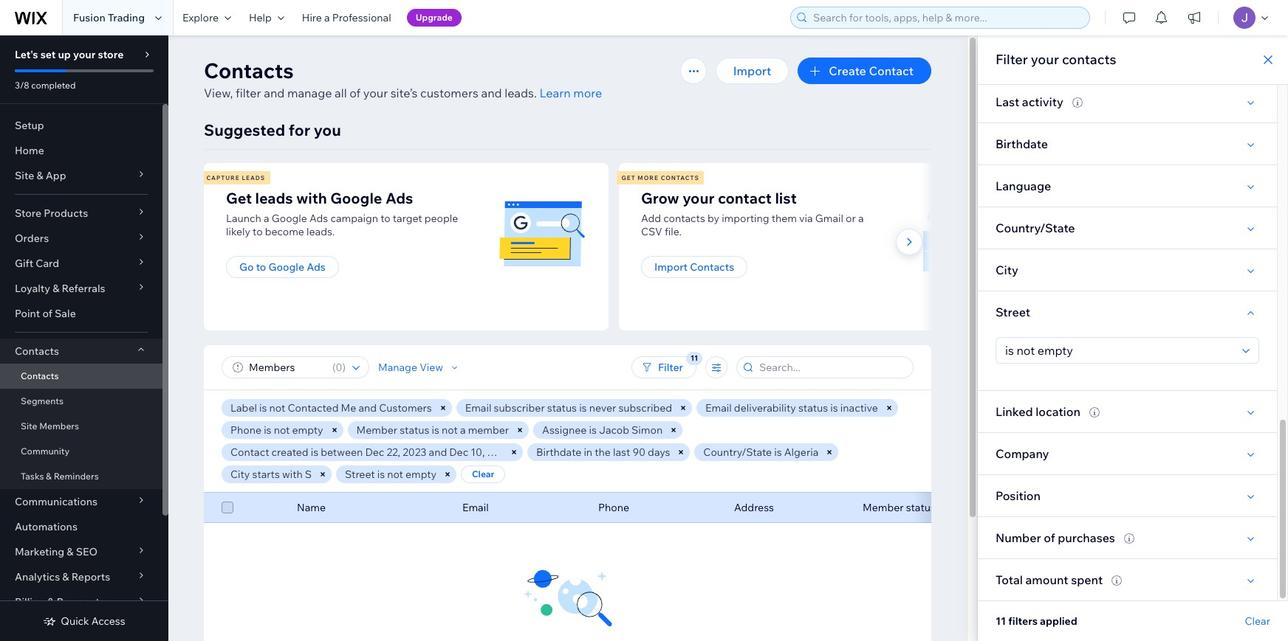 Task type: locate. For each thing, give the bounding box(es) containing it.
hire a professional link
[[293, 0, 400, 35]]

1 horizontal spatial import
[[733, 64, 771, 78]]

2 vertical spatial google
[[269, 261, 304, 274]]

not down the 22,
[[387, 468, 403, 482]]

22,
[[387, 446, 400, 459]]

list containing get leads with google ads
[[202, 163, 1030, 331]]

clear inside button
[[472, 469, 494, 480]]

your up by
[[683, 189, 715, 208]]

a inside get leads with google ads launch a google ads campaign to target people likely to become leads.
[[264, 212, 269, 225]]

empty down member status is not a member
[[406, 468, 437, 482]]

suggested
[[204, 120, 285, 140]]

& for analytics
[[62, 571, 69, 584]]

0 vertical spatial phone
[[230, 424, 261, 437]]

contacts inside dropdown button
[[15, 345, 59, 358]]

0 horizontal spatial leads.
[[307, 225, 335, 239]]

reminders
[[54, 471, 99, 482]]

contact right create
[[869, 64, 914, 78]]

a down leads
[[264, 212, 269, 225]]

country/state
[[996, 221, 1075, 236], [703, 446, 772, 459]]

0 vertical spatial leads.
[[505, 86, 537, 100]]

0 horizontal spatial member
[[356, 424, 397, 437]]

& right billing
[[47, 596, 54, 609]]

your inside sidebar element
[[73, 48, 95, 61]]

is left inactive at bottom right
[[831, 402, 838, 415]]

to inside button
[[256, 261, 266, 274]]

street for street is not empty
[[345, 468, 375, 482]]

ads down get leads with google ads launch a google ads campaign to target people likely to become leads.
[[307, 261, 326, 274]]

1 horizontal spatial of
[[350, 86, 361, 100]]

1 vertical spatial street
[[345, 468, 375, 482]]

street for street
[[996, 305, 1030, 320]]

1 vertical spatial site
[[21, 421, 37, 432]]

is left never
[[579, 402, 587, 415]]

phone down last
[[598, 502, 629, 515]]

1 horizontal spatial city
[[996, 263, 1019, 278]]

10,
[[471, 446, 485, 459]]

1 vertical spatial clear button
[[1245, 615, 1271, 629]]

0 vertical spatial import
[[733, 64, 771, 78]]

0 horizontal spatial dec
[[365, 446, 384, 459]]

1 vertical spatial city
[[230, 468, 250, 482]]

ads left campaign
[[310, 212, 328, 225]]

up
[[58, 48, 71, 61]]

more
[[638, 174, 659, 182]]

capture
[[206, 174, 240, 182]]

0 vertical spatial contact
[[869, 64, 914, 78]]

leads. right become
[[307, 225, 335, 239]]

of right number
[[1044, 531, 1055, 546]]

phone
[[230, 424, 261, 437], [598, 502, 629, 515]]

1 vertical spatial phone
[[598, 502, 629, 515]]

11
[[996, 615, 1006, 629]]

& for site
[[36, 169, 43, 182]]

point of sale
[[15, 307, 76, 321]]

3/8 completed
[[15, 80, 76, 91]]

with right leads
[[296, 189, 327, 208]]

seo
[[76, 546, 98, 559]]

your right up
[[73, 48, 95, 61]]

2 vertical spatial of
[[1044, 531, 1055, 546]]

label is not contacted me and customers
[[230, 402, 432, 415]]

90
[[633, 446, 646, 459]]

to
[[381, 212, 391, 225], [253, 225, 263, 239], [256, 261, 266, 274]]

setup
[[15, 119, 44, 132]]

birthdate up language
[[996, 137, 1048, 151]]

language
[[996, 179, 1051, 194]]

is left 'algeria'
[[774, 446, 782, 459]]

2 horizontal spatial of
[[1044, 531, 1055, 546]]

go to google ads
[[239, 261, 326, 274]]

1 horizontal spatial clear button
[[1245, 615, 1271, 629]]

phone for phone
[[598, 502, 629, 515]]

create contact
[[829, 64, 914, 78]]

filter for filter
[[658, 361, 683, 375]]

email left deliverability
[[706, 402, 732, 415]]

birthdate down assignee
[[536, 446, 582, 459]]

& for loyalty
[[53, 282, 59, 295]]

contacts inside contacts view, filter and manage all of your site's customers and leads. learn more
[[204, 58, 294, 83]]

your up activity
[[1031, 51, 1059, 68]]

1 vertical spatial ads
[[310, 212, 328, 225]]

0 vertical spatial of
[[350, 86, 361, 100]]

target
[[393, 212, 422, 225]]

app
[[46, 169, 66, 182]]

view,
[[204, 86, 233, 100]]

& right tasks
[[46, 471, 52, 482]]

launch
[[226, 212, 261, 225]]

1 vertical spatial contact
[[230, 446, 269, 459]]

billing & payments
[[15, 596, 105, 609]]

site members link
[[0, 414, 163, 440]]

import inside list
[[654, 261, 688, 274]]

country/state for country/state
[[996, 221, 1075, 236]]

your left site's
[[363, 86, 388, 100]]

file.
[[665, 225, 682, 239]]

of
[[350, 86, 361, 100], [42, 307, 52, 321], [1044, 531, 1055, 546]]

0 horizontal spatial import
[[654, 261, 688, 274]]

country/state down language
[[996, 221, 1075, 236]]

& right loyalty
[[53, 282, 59, 295]]

1 horizontal spatial clear
[[1245, 615, 1271, 629]]

0 vertical spatial member
[[356, 424, 397, 437]]

segments
[[21, 396, 64, 407]]

filter button
[[632, 357, 697, 379]]

reports
[[71, 571, 110, 584]]

1 vertical spatial member
[[863, 502, 904, 515]]

filter up last
[[996, 51, 1028, 68]]

not up "created"
[[274, 424, 290, 437]]

communications button
[[0, 490, 163, 515]]

1 vertical spatial import
[[654, 261, 688, 274]]

community link
[[0, 440, 163, 465]]

purchases
[[1058, 531, 1115, 546]]

& inside "popup button"
[[53, 282, 59, 295]]

applied
[[1040, 615, 1078, 629]]

1 horizontal spatial filter
[[996, 51, 1028, 68]]

is down customers
[[432, 424, 439, 437]]

2 vertical spatial ads
[[307, 261, 326, 274]]

1 vertical spatial contacts
[[664, 212, 705, 225]]

of right all
[[350, 86, 361, 100]]

1 vertical spatial with
[[282, 468, 303, 482]]

set
[[40, 48, 56, 61]]

(
[[332, 361, 336, 375]]

get leads with google ads launch a google ads campaign to target people likely to become leads.
[[226, 189, 458, 239]]

leads. inside contacts view, filter and manage all of your site's customers and leads. learn more
[[505, 86, 537, 100]]

site inside dropdown button
[[15, 169, 34, 182]]

0 horizontal spatial filter
[[658, 361, 683, 375]]

of inside sidebar element
[[42, 307, 52, 321]]

0 vertical spatial birthdate
[[996, 137, 1048, 151]]

1 horizontal spatial empty
[[406, 468, 437, 482]]

contacts button
[[0, 339, 163, 364]]

0 vertical spatial street
[[996, 305, 1030, 320]]

1 horizontal spatial street
[[996, 305, 1030, 320]]

is right the label
[[259, 402, 267, 415]]

go
[[239, 261, 254, 274]]

0 vertical spatial country/state
[[996, 221, 1075, 236]]

birthdate in the last 90 days
[[536, 446, 670, 459]]

campaign
[[330, 212, 378, 225]]

home link
[[0, 138, 163, 163]]

1 horizontal spatial member
[[863, 502, 904, 515]]

automations link
[[0, 515, 163, 540]]

0 vertical spatial contacts
[[1062, 51, 1117, 68]]

capture leads
[[206, 174, 265, 182]]

email subscriber status is never subscribed
[[465, 402, 672, 415]]

& left the app
[[36, 169, 43, 182]]

0 vertical spatial city
[[996, 263, 1019, 278]]

ads
[[386, 189, 413, 208], [310, 212, 328, 225], [307, 261, 326, 274]]

amount
[[1026, 573, 1069, 588]]

1 horizontal spatial leads.
[[505, 86, 537, 100]]

and down member status is not a member
[[429, 446, 447, 459]]

filter inside button
[[658, 361, 683, 375]]

empty down contacted
[[292, 424, 323, 437]]

contacts up filter
[[204, 58, 294, 83]]

learn
[[540, 86, 571, 100]]

contacts down point of sale
[[15, 345, 59, 358]]

access
[[91, 615, 125, 629]]

1 horizontal spatial 2023
[[487, 446, 511, 459]]

1 vertical spatial filter
[[658, 361, 683, 375]]

not up the phone is not empty
[[269, 402, 285, 415]]

card
[[36, 257, 59, 270]]

a right hire
[[324, 11, 330, 24]]

1 horizontal spatial birthdate
[[996, 137, 1048, 151]]

street is not empty
[[345, 468, 437, 482]]

1 horizontal spatial country/state
[[996, 221, 1075, 236]]

filter for filter your contacts
[[996, 51, 1028, 68]]

quick access
[[61, 615, 125, 629]]

import for import contacts
[[654, 261, 688, 274]]

0 vertical spatial filter
[[996, 51, 1028, 68]]

subscribed
[[619, 402, 672, 415]]

& left reports
[[62, 571, 69, 584]]

& inside dropdown button
[[47, 596, 54, 609]]

a right the or
[[858, 212, 864, 225]]

list
[[202, 163, 1030, 331]]

ads up target
[[386, 189, 413, 208]]

is up 's'
[[311, 446, 318, 459]]

0 vertical spatial empty
[[292, 424, 323, 437]]

Search... field
[[755, 358, 909, 378]]

2 dec from the left
[[449, 446, 468, 459]]

0 vertical spatial clear
[[472, 469, 494, 480]]

birthdate for birthdate in the last 90 days
[[536, 446, 582, 459]]

( 0 )
[[332, 361, 346, 375]]

0 horizontal spatial clear
[[472, 469, 494, 480]]

algeria
[[784, 446, 819, 459]]

name
[[297, 502, 326, 515]]

with left 's'
[[282, 468, 303, 482]]

a
[[324, 11, 330, 24], [264, 212, 269, 225], [858, 212, 864, 225], [460, 424, 466, 437]]

contact
[[718, 189, 772, 208]]

member for member status is not a member
[[356, 424, 397, 437]]

filter up subscribed
[[658, 361, 683, 375]]

1 vertical spatial country/state
[[703, 446, 772, 459]]

& inside dropdown button
[[67, 546, 74, 559]]

0 horizontal spatial empty
[[292, 424, 323, 437]]

0 horizontal spatial 2023
[[403, 446, 427, 459]]

inactive
[[841, 402, 878, 415]]

point of sale link
[[0, 301, 163, 327]]

marketing
[[15, 546, 64, 559]]

google up campaign
[[330, 189, 382, 208]]

Select an option field
[[1001, 338, 1238, 363]]

communications
[[15, 496, 98, 509]]

0
[[336, 361, 342, 375]]

1 vertical spatial of
[[42, 307, 52, 321]]

site down segments
[[21, 421, 37, 432]]

1 vertical spatial leads.
[[307, 225, 335, 239]]

2023 right "10,"
[[487, 446, 511, 459]]

with inside get leads with google ads launch a google ads campaign to target people likely to become leads.
[[296, 189, 327, 208]]

assignee
[[542, 424, 587, 437]]

analytics
[[15, 571, 60, 584]]

is down the contact created is between dec 22, 2023 and dec 10, 2023
[[377, 468, 385, 482]]

contacts up activity
[[1062, 51, 1117, 68]]

list
[[775, 189, 797, 208]]

1 vertical spatial birthdate
[[536, 446, 582, 459]]

email up member
[[465, 402, 492, 415]]

0 horizontal spatial country/state
[[703, 446, 772, 459]]

1 horizontal spatial phone
[[598, 502, 629, 515]]

0 horizontal spatial phone
[[230, 424, 261, 437]]

last activity
[[996, 95, 1064, 109]]

to right go
[[256, 261, 266, 274]]

0 horizontal spatial birthdate
[[536, 446, 582, 459]]

0 vertical spatial site
[[15, 169, 34, 182]]

phone down the label
[[230, 424, 261, 437]]

2023 right the 22,
[[403, 446, 427, 459]]

dec
[[365, 446, 384, 459], [449, 446, 468, 459]]

position
[[996, 489, 1041, 504]]

& left seo
[[67, 546, 74, 559]]

orders
[[15, 232, 49, 245]]

leads. left "learn"
[[505, 86, 537, 100]]

None checkbox
[[222, 499, 233, 517]]

dec left "10,"
[[449, 446, 468, 459]]

google down become
[[269, 261, 304, 274]]

contacts down by
[[690, 261, 734, 274]]

of inside contacts view, filter and manage all of your site's customers and leads. learn more
[[350, 86, 361, 100]]

contact up starts
[[230, 446, 269, 459]]

0 vertical spatial clear button
[[461, 466, 505, 484]]

your inside contacts view, filter and manage all of your site's customers and leads. learn more
[[363, 86, 388, 100]]

country/state down deliverability
[[703, 446, 772, 459]]

with for s
[[282, 468, 303, 482]]

marketing & seo button
[[0, 540, 163, 565]]

contacts left by
[[664, 212, 705, 225]]

0 vertical spatial with
[[296, 189, 327, 208]]

1 horizontal spatial dec
[[449, 446, 468, 459]]

site down the home
[[15, 169, 34, 182]]

1 vertical spatial clear
[[1245, 615, 1271, 629]]

email for email deliverability status is inactive
[[706, 402, 732, 415]]

of for number of purchases
[[1044, 531, 1055, 546]]

1 dec from the left
[[365, 446, 384, 459]]

manage view button
[[378, 361, 461, 375]]

&
[[36, 169, 43, 182], [53, 282, 59, 295], [46, 471, 52, 482], [67, 546, 74, 559], [62, 571, 69, 584], [47, 596, 54, 609]]

0 horizontal spatial of
[[42, 307, 52, 321]]

empty for phone is not empty
[[292, 424, 323, 437]]

0 horizontal spatial street
[[345, 468, 375, 482]]

0 horizontal spatial clear button
[[461, 466, 505, 484]]

0 horizontal spatial city
[[230, 468, 250, 482]]

status
[[547, 402, 577, 415], [799, 402, 828, 415], [400, 424, 429, 437], [906, 502, 936, 515]]

dec left the 22,
[[365, 446, 384, 459]]

1 horizontal spatial contact
[[869, 64, 914, 78]]

google down leads
[[272, 212, 307, 225]]

1 vertical spatial empty
[[406, 468, 437, 482]]

0 horizontal spatial contacts
[[664, 212, 705, 225]]

store products
[[15, 207, 88, 220]]

of left sale
[[42, 307, 52, 321]]

a left member
[[460, 424, 466, 437]]

to left target
[[381, 212, 391, 225]]

quick access button
[[43, 615, 125, 629]]



Task type: vqa. For each thing, say whether or not it's contained in the screenshot.
the right WHO
no



Task type: describe. For each thing, give the bounding box(es) containing it.
manage view
[[378, 361, 443, 375]]

with for google
[[296, 189, 327, 208]]

store
[[15, 207, 41, 220]]

importing
[[722, 212, 769, 225]]

subscriber
[[494, 402, 545, 415]]

clear for the bottommost clear button
[[1245, 615, 1271, 629]]

billing
[[15, 596, 45, 609]]

me
[[341, 402, 356, 415]]

phone for phone is not empty
[[230, 424, 261, 437]]

automations
[[15, 521, 78, 534]]

total amount spent
[[996, 573, 1103, 588]]

and right filter
[[264, 86, 285, 100]]

empty for street is not empty
[[406, 468, 437, 482]]

is up starts
[[264, 424, 271, 437]]

filters
[[1009, 615, 1038, 629]]

explore
[[182, 11, 219, 24]]

create contact button
[[798, 58, 931, 84]]

get
[[622, 174, 636, 182]]

site & app
[[15, 169, 66, 182]]

professional
[[332, 11, 391, 24]]

city for city starts with s
[[230, 468, 250, 482]]

analytics & reports button
[[0, 565, 163, 590]]

help
[[249, 11, 272, 24]]

company
[[996, 447, 1049, 462]]

country/state for country/state is algeria
[[703, 446, 772, 459]]

completed
[[31, 80, 76, 91]]

linked location
[[996, 405, 1081, 420]]

csv
[[641, 225, 662, 239]]

tasks
[[21, 471, 44, 482]]

let's
[[15, 48, 38, 61]]

upgrade
[[416, 12, 453, 23]]

not left member
[[442, 424, 458, 437]]

number of purchases
[[996, 531, 1115, 546]]

0 vertical spatial ads
[[386, 189, 413, 208]]

1 vertical spatial google
[[272, 212, 307, 225]]

last
[[996, 95, 1020, 109]]

gift
[[15, 257, 33, 270]]

grow
[[641, 189, 679, 208]]

manage
[[378, 361, 417, 375]]

gmail
[[815, 212, 844, 225]]

go to google ads button
[[226, 256, 339, 278]]

add
[[641, 212, 661, 225]]

tasks & reminders
[[21, 471, 99, 482]]

in
[[584, 446, 592, 459]]

referrals
[[62, 282, 105, 295]]

contact inside button
[[869, 64, 914, 78]]

contacted
[[288, 402, 339, 415]]

linked
[[996, 405, 1033, 420]]

clear for clear button to the top
[[472, 469, 494, 480]]

or
[[846, 212, 856, 225]]

your inside grow your contact list add contacts by importing them via gmail or a csv file.
[[683, 189, 715, 208]]

grow your contact list add contacts by importing them via gmail or a csv file.
[[641, 189, 864, 239]]

Unsaved view field
[[245, 358, 328, 378]]

never
[[589, 402, 616, 415]]

member for member status
[[863, 502, 904, 515]]

simon
[[632, 424, 663, 437]]

site for site members
[[21, 421, 37, 432]]

sidebar element
[[0, 35, 168, 642]]

people
[[425, 212, 458, 225]]

and right me
[[359, 402, 377, 415]]

2 2023 from the left
[[487, 446, 511, 459]]

customers
[[379, 402, 432, 415]]

import for import
[[733, 64, 771, 78]]

0 vertical spatial google
[[330, 189, 382, 208]]

city for city
[[996, 263, 1019, 278]]

address
[[734, 502, 774, 515]]

all
[[335, 86, 347, 100]]

& for marketing
[[67, 546, 74, 559]]

days
[[648, 446, 670, 459]]

contacts link
[[0, 364, 163, 389]]

let's set up your store
[[15, 48, 124, 61]]

& for tasks
[[46, 471, 52, 482]]

1 horizontal spatial contacts
[[1062, 51, 1117, 68]]

by
[[708, 212, 719, 225]]

manage
[[287, 86, 332, 100]]

segments link
[[0, 389, 163, 414]]

and right customers
[[481, 86, 502, 100]]

of for point of sale
[[42, 307, 52, 321]]

upgrade button
[[407, 9, 462, 27]]

city starts with s
[[230, 468, 312, 482]]

0 horizontal spatial contact
[[230, 446, 269, 459]]

site for site & app
[[15, 169, 34, 182]]

1 2023 from the left
[[403, 446, 427, 459]]

not for street is not empty
[[387, 468, 403, 482]]

a inside grow your contact list add contacts by importing them via gmail or a csv file.
[[858, 212, 864, 225]]

filter
[[236, 86, 261, 100]]

contacts inside button
[[690, 261, 734, 274]]

hire a professional
[[302, 11, 391, 24]]

email for email subscriber status is never subscribed
[[465, 402, 492, 415]]

leads. inside get leads with google ads launch a google ads campaign to target people likely to become leads.
[[307, 225, 335, 239]]

store
[[98, 48, 124, 61]]

& for billing
[[47, 596, 54, 609]]

email down "10,"
[[462, 502, 489, 515]]

birthdate for birthdate
[[996, 137, 1048, 151]]

not for label is not contacted me and customers
[[269, 402, 285, 415]]

assignee is jacob simon
[[542, 424, 663, 437]]

member status is not a member
[[356, 424, 509, 437]]

home
[[15, 144, 44, 157]]

products
[[44, 207, 88, 220]]

label
[[230, 402, 257, 415]]

filter your contacts
[[996, 51, 1117, 68]]

ads inside the go to google ads button
[[307, 261, 326, 274]]

analytics & reports
[[15, 571, 110, 584]]

billing & payments button
[[0, 590, 163, 615]]

contacts view, filter and manage all of your site's customers and leads. learn more
[[204, 58, 602, 100]]

community
[[21, 446, 70, 457]]

the
[[595, 446, 611, 459]]

suggested for you
[[204, 120, 341, 140]]

not for phone is not empty
[[274, 424, 290, 437]]

last
[[613, 446, 630, 459]]

google inside button
[[269, 261, 304, 274]]

contacts up segments
[[21, 371, 59, 382]]

jacob
[[599, 424, 629, 437]]

payments
[[57, 596, 105, 609]]

members
[[39, 421, 79, 432]]

get more contacts
[[622, 174, 699, 182]]

contacts
[[661, 174, 699, 182]]

contact created is between dec 22, 2023 and dec 10, 2023
[[230, 446, 511, 459]]

Search for tools, apps, help & more... field
[[809, 7, 1085, 28]]

contacts inside grow your contact list add contacts by importing them via gmail or a csv file.
[[664, 212, 705, 225]]

deliverability
[[734, 402, 796, 415]]

is left the "jacob"
[[589, 424, 597, 437]]

gift card button
[[0, 251, 163, 276]]

to right likely
[[253, 225, 263, 239]]



